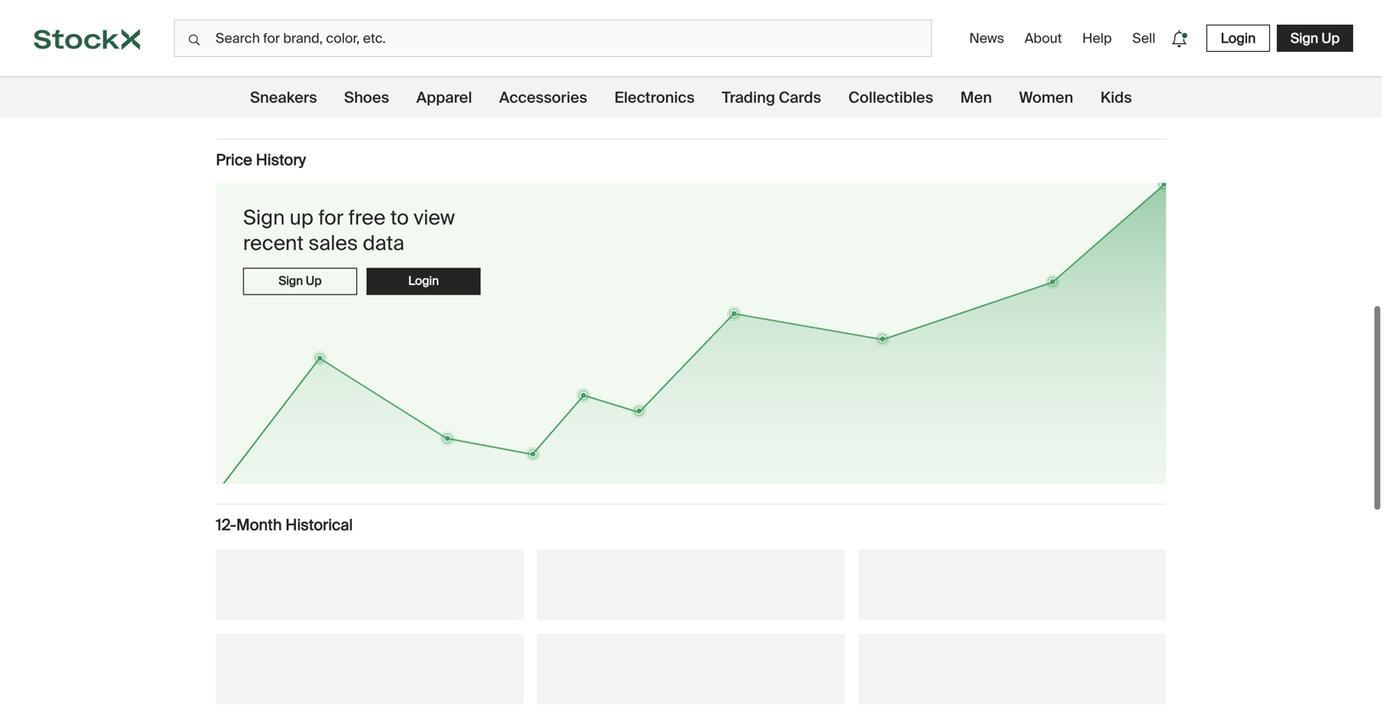 Task type: vqa. For each thing, say whether or not it's contained in the screenshot.
'More' inside Our Promise We strive to earn and keep your trust. If we make a mistake, we'll make it right. Learn More
no



Task type: describe. For each thing, give the bounding box(es) containing it.
view
[[414, 204, 455, 231]]

product category switcher element
[[0, 77, 1383, 118]]

news link
[[963, 22, 1012, 54]]

sign up for the bottom sign up button
[[279, 273, 322, 289]]

data
[[363, 230, 405, 256]]

0 horizontal spatial login button
[[367, 268, 481, 295]]

12-month historical
[[216, 515, 353, 535]]

apparel link
[[417, 77, 472, 118]]

low
[[497, 3, 520, 19]]

men
[[961, 88, 993, 107]]

dreamworks
[[961, 19, 1032, 35]]

$47
[[787, 58, 816, 79]]

0 horizontal spatial up
[[306, 273, 322, 289]]

ask inside crocs classic clog dreamworks shrek lowest ask $75
[[997, 41, 1014, 54]]

last sale: $109
[[616, 89, 688, 102]]

collectibles link
[[849, 77, 934, 118]]

black
[[473, 19, 503, 35]]

1 xpress from the left
[[459, 90, 492, 103]]

classic for $75
[[996, 3, 1037, 19]]

last for crocs classic mega crush clog atmosphere
[[616, 89, 636, 102]]

kids
[[1101, 88, 1133, 107]]

clog for crocs classic mega crush clog atmosphere
[[648, 19, 674, 35]]

login for the left login button
[[409, 273, 439, 289]]

kids link
[[1101, 77, 1133, 118]]

pale
[[295, 19, 319, 35]]

mega for barbie
[[866, 3, 897, 19]]

news
[[970, 29, 1005, 47]]

free
[[349, 204, 386, 231]]

shoes link
[[344, 77, 389, 118]]

Search... search field
[[174, 20, 933, 57]]

login for right login button
[[1222, 29, 1257, 47]]

long
[[264, 19, 292, 35]]

accessories
[[500, 88, 588, 107]]

sell
[[1133, 29, 1156, 47]]

panda
[[506, 19, 541, 35]]

mega for atmosphere
[[692, 3, 723, 19]]

last for jacquemus le bambino long pale pink
[[268, 89, 288, 102]]

crocs for movie
[[787, 3, 820, 19]]

crocs for $75
[[961, 3, 994, 19]]

cards
[[779, 88, 822, 107]]

1 vertical spatial sign up button
[[243, 268, 357, 295]]

sign inside sign up for free to view recent sales data
[[243, 204, 285, 231]]

sign up for right sign up button
[[1291, 29, 1341, 47]]

le
[[332, 3, 346, 19]]

history
[[256, 150, 306, 170]]

nike
[[438, 3, 463, 19]]

retro
[[523, 3, 553, 19]]

xpress for $47
[[807, 90, 840, 103]]

crocs classic mega crush clog atmosphere
[[613, 3, 745, 35]]

1 horizontal spatial up
[[1322, 29, 1341, 47]]

lowest inside crocs classic clog dreamworks shrek lowest ask $75
[[961, 41, 995, 54]]

xpress for $75
[[981, 90, 1014, 103]]

atmosphere
[[677, 19, 745, 35]]

crocs classic mega crush clog barbie the movie electric pink
[[787, 3, 911, 51]]

sneakers
[[250, 88, 317, 107]]

help
[[1083, 29, 1113, 47]]

sale: for jacquemus le bambino long pale pink
[[290, 89, 314, 102]]

sign for the bottom sign up button
[[279, 273, 303, 289]]

trading cards link
[[722, 77, 822, 118]]

dunk
[[466, 3, 494, 19]]

white
[[438, 19, 470, 35]]

sales
[[309, 230, 358, 256]]

collectibles
[[849, 88, 934, 107]]

about link
[[1018, 22, 1069, 54]]

lowest inside jacquemus le bambino long pale pink lowest ask $519
[[264, 41, 298, 54]]

help link
[[1076, 22, 1119, 54]]

sale: for crocs classic mega crush clog atmosphere
[[639, 89, 662, 102]]

classic inside crocs classic mega crush clog atmosphere
[[648, 3, 689, 19]]

apparel
[[417, 88, 472, 107]]

$375
[[317, 89, 340, 102]]

movie
[[787, 36, 820, 51]]

men link
[[961, 77, 993, 118]]

sneakers link
[[250, 77, 317, 118]]

1 xpress ship from the left
[[459, 90, 515, 103]]



Task type: locate. For each thing, give the bounding box(es) containing it.
pink down barbie
[[867, 36, 890, 51]]

women
[[1020, 88, 1074, 107]]

stockx logo link
[[0, 0, 174, 76]]

sale: left $109
[[639, 89, 662, 102]]

1 horizontal spatial lowest
[[961, 41, 995, 54]]

mega inside crocs classic mega crush clog atmosphere
[[692, 3, 723, 19]]

1 horizontal spatial sign up
[[1291, 29, 1341, 47]]

sign up for free to view recent sales data
[[243, 204, 455, 256]]

1 horizontal spatial ask
[[997, 41, 1014, 54]]

last down $519
[[268, 89, 288, 102]]

ship right men link
[[1016, 90, 1037, 103]]

xpress
[[459, 90, 492, 103], [807, 90, 840, 103], [981, 90, 1014, 103]]

ask inside jacquemus le bambino long pale pink lowest ask $519
[[301, 41, 318, 54]]

stockx logo image
[[34, 29, 140, 50]]

xpress ship for $75
[[981, 90, 1037, 103]]

jacquemus le bambino long pale pink lowest ask $519
[[264, 3, 398, 79]]

pink
[[322, 19, 345, 35], [867, 36, 890, 51]]

crocs inside crocs classic mega crush clog barbie the movie electric pink
[[787, 3, 820, 19]]

mega up atmosphere at top
[[692, 3, 723, 19]]

2 xpress ship from the left
[[807, 90, 863, 103]]

1 mega from the left
[[692, 3, 723, 19]]

crocs classic clog dreamworks shrek lowest ask $75
[[961, 3, 1067, 79]]

classic up atmosphere at top
[[648, 3, 689, 19]]

crush inside crocs classic mega crush clog atmosphere
[[613, 19, 646, 35]]

price history
[[216, 150, 306, 170]]

women link
[[1020, 77, 1074, 118]]

price
[[216, 150, 252, 170]]

sell link
[[1126, 22, 1163, 54]]

2 horizontal spatial xpress ship
[[981, 90, 1037, 103]]

2 sale: from the left
[[639, 89, 662, 102]]

2 xpress from the left
[[807, 90, 840, 103]]

xpress ship down $75
[[981, 90, 1037, 103]]

1 vertical spatial pink
[[867, 36, 890, 51]]

0 vertical spatial sign
[[1291, 29, 1319, 47]]

xpress down $98
[[459, 90, 492, 103]]

1 classic from the left
[[648, 3, 689, 19]]

0 horizontal spatial login
[[409, 273, 439, 289]]

xpress ship
[[459, 90, 515, 103], [807, 90, 863, 103], [981, 90, 1037, 103]]

login right notification unread icon
[[1222, 29, 1257, 47]]

1 horizontal spatial last
[[616, 89, 636, 102]]

sign
[[1291, 29, 1319, 47], [243, 204, 285, 231], [279, 273, 303, 289]]

0 horizontal spatial sale:
[[290, 89, 314, 102]]

ship for $75
[[1016, 90, 1037, 103]]

crocs up movie
[[787, 3, 820, 19]]

ship
[[494, 90, 515, 103], [842, 90, 863, 103], [1016, 90, 1037, 103]]

0 horizontal spatial mega
[[692, 3, 723, 19]]

electric
[[823, 36, 864, 51]]

clog
[[1040, 3, 1066, 19], [648, 19, 674, 35], [822, 19, 848, 35]]

crocs inside crocs classic mega crush clog atmosphere
[[613, 3, 646, 19]]

0 horizontal spatial ship
[[494, 90, 515, 103]]

0 vertical spatial sign up button
[[1278, 25, 1354, 52]]

crocs up dreamworks
[[961, 3, 994, 19]]

lowest down 'long'
[[264, 41, 298, 54]]

ask down pale
[[301, 41, 318, 54]]

2 horizontal spatial ship
[[1016, 90, 1037, 103]]

2 horizontal spatial clog
[[1040, 3, 1066, 19]]

lowest up $75
[[961, 41, 995, 54]]

to
[[391, 204, 409, 231]]

crocs up $150
[[613, 3, 646, 19]]

3 ship from the left
[[1016, 90, 1037, 103]]

accessories link
[[500, 77, 588, 118]]

month
[[236, 515, 282, 535]]

login down the view
[[409, 273, 439, 289]]

$75
[[961, 58, 990, 79]]

sale: left $375
[[290, 89, 314, 102]]

0 horizontal spatial clog
[[648, 19, 674, 35]]

$98
[[438, 58, 470, 79]]

0 horizontal spatial crocs
[[613, 3, 646, 19]]

electronics
[[615, 88, 695, 107]]

crush for crocs classic mega crush clog barbie the movie electric pink
[[787, 19, 820, 35]]

ask down dreamworks
[[997, 41, 1014, 54]]

sign up button
[[1278, 25, 1354, 52], [243, 268, 357, 295]]

last down $150
[[616, 89, 636, 102]]

about
[[1025, 29, 1063, 47]]

crush up movie
[[787, 19, 820, 35]]

clog up shrek
[[1040, 3, 1066, 19]]

2 crocs from the left
[[787, 3, 820, 19]]

2 crush from the left
[[787, 19, 820, 35]]

historical
[[286, 515, 353, 535]]

clog inside crocs classic mega crush clog barbie the movie electric pink
[[822, 19, 848, 35]]

sign for right sign up button
[[1291, 29, 1319, 47]]

0 horizontal spatial xpress
[[459, 90, 492, 103]]

last sale: $375
[[268, 89, 340, 102]]

bambino
[[349, 3, 398, 19]]

1 horizontal spatial crocs
[[787, 3, 820, 19]]

2 horizontal spatial xpress
[[981, 90, 1014, 103]]

0 horizontal spatial lowest
[[264, 41, 298, 54]]

ask
[[301, 41, 318, 54], [997, 41, 1014, 54]]

clog left atmosphere at top
[[648, 19, 674, 35]]

1 last from the left
[[268, 89, 288, 102]]

1 horizontal spatial pink
[[867, 36, 890, 51]]

pink down le
[[322, 19, 345, 35]]

the
[[890, 19, 911, 35]]

2 mega from the left
[[866, 3, 897, 19]]

3 xpress from the left
[[981, 90, 1014, 103]]

3 classic from the left
[[996, 3, 1037, 19]]

0 vertical spatial login
[[1222, 29, 1257, 47]]

1 vertical spatial sign up
[[279, 273, 322, 289]]

notification unread icon image
[[1168, 27, 1192, 51]]

mega inside crocs classic mega crush clog barbie the movie electric pink
[[866, 3, 897, 19]]

1 horizontal spatial sale:
[[639, 89, 662, 102]]

2 horizontal spatial crocs
[[961, 3, 994, 19]]

0 horizontal spatial pink
[[322, 19, 345, 35]]

xpress ship for $47
[[807, 90, 863, 103]]

clog for crocs classic mega crush clog barbie the movie electric pink
[[822, 19, 848, 35]]

2 last from the left
[[616, 89, 636, 102]]

1 horizontal spatial crush
[[787, 19, 820, 35]]

up
[[290, 204, 314, 231]]

2 vertical spatial sign
[[279, 273, 303, 289]]

0 horizontal spatial classic
[[648, 3, 689, 19]]

3 crocs from the left
[[961, 3, 994, 19]]

1 ship from the left
[[494, 90, 515, 103]]

sign up
[[1291, 29, 1341, 47], [279, 273, 322, 289]]

clog inside crocs classic mega crush clog atmosphere
[[648, 19, 674, 35]]

1 horizontal spatial ship
[[842, 90, 863, 103]]

ship for $47
[[842, 90, 863, 103]]

pink inside crocs classic mega crush clog barbie the movie electric pink
[[867, 36, 890, 51]]

xpress down the $47
[[807, 90, 840, 103]]

classic inside crocs classic clog dreamworks shrek lowest ask $75
[[996, 3, 1037, 19]]

2 ship from the left
[[842, 90, 863, 103]]

1 crush from the left
[[613, 19, 646, 35]]

1 vertical spatial sign
[[243, 204, 285, 231]]

shoes
[[344, 88, 389, 107]]

login
[[1222, 29, 1257, 47], [409, 273, 439, 289]]

0 horizontal spatial xpress ship
[[459, 90, 515, 103]]

1 crocs from the left
[[613, 3, 646, 19]]

recent
[[243, 230, 304, 256]]

ship right cards
[[842, 90, 863, 103]]

crocs inside crocs classic clog dreamworks shrek lowest ask $75
[[961, 3, 994, 19]]

clog inside crocs classic clog dreamworks shrek lowest ask $75
[[1040, 3, 1066, 19]]

login button down data
[[367, 268, 481, 295]]

crush
[[613, 19, 646, 35], [787, 19, 820, 35]]

2 ask from the left
[[997, 41, 1014, 54]]

clog up electric
[[822, 19, 848, 35]]

1 horizontal spatial login button
[[1207, 25, 1271, 52]]

crush inside crocs classic mega crush clog barbie the movie electric pink
[[787, 19, 820, 35]]

classic up barbie
[[822, 3, 863, 19]]

crocs
[[613, 3, 646, 19], [787, 3, 820, 19], [961, 3, 994, 19]]

2 classic from the left
[[822, 3, 863, 19]]

$150
[[613, 58, 650, 79]]

barbie
[[851, 19, 887, 35]]

1 vertical spatial login button
[[367, 268, 481, 295]]

lowest
[[264, 41, 298, 54], [961, 41, 995, 54]]

2 lowest from the left
[[961, 41, 995, 54]]

0 horizontal spatial sign up
[[279, 273, 322, 289]]

shrek
[[1035, 19, 1067, 35]]

1 horizontal spatial sign up button
[[1278, 25, 1354, 52]]

3 xpress ship from the left
[[981, 90, 1037, 103]]

trading cards
[[722, 88, 822, 107]]

$519
[[264, 58, 302, 79]]

xpress ship down the $47
[[807, 90, 863, 103]]

classic up dreamworks
[[996, 3, 1037, 19]]

1 lowest from the left
[[264, 41, 298, 54]]

login button
[[1207, 25, 1271, 52], [367, 268, 481, 295]]

1 horizontal spatial xpress ship
[[807, 90, 863, 103]]

last
[[268, 89, 288, 102], [616, 89, 636, 102]]

0 horizontal spatial crush
[[613, 19, 646, 35]]

crush up $150
[[613, 19, 646, 35]]

0 horizontal spatial ask
[[301, 41, 318, 54]]

1 horizontal spatial mega
[[866, 3, 897, 19]]

0 vertical spatial pink
[[322, 19, 345, 35]]

classic
[[648, 3, 689, 19], [822, 3, 863, 19], [996, 3, 1037, 19]]

1 vertical spatial login
[[409, 273, 439, 289]]

0 vertical spatial login button
[[1207, 25, 1271, 52]]

sale:
[[290, 89, 314, 102], [639, 89, 662, 102]]

mega up barbie
[[866, 3, 897, 19]]

xpress ship down $98
[[459, 90, 515, 103]]

classic for movie
[[822, 3, 863, 19]]

1 horizontal spatial clog
[[822, 19, 848, 35]]

1 sale: from the left
[[290, 89, 314, 102]]

pink inside jacquemus le bambino long pale pink lowest ask $519
[[322, 19, 345, 35]]

0 horizontal spatial last
[[268, 89, 288, 102]]

electronics link
[[615, 77, 695, 118]]

0 vertical spatial sign up
[[1291, 29, 1341, 47]]

jacquemus
[[264, 3, 329, 19]]

1 vertical spatial up
[[306, 273, 322, 289]]

crush for crocs classic mega crush clog atmosphere
[[613, 19, 646, 35]]

12-
[[216, 515, 236, 535]]

for
[[319, 204, 344, 231]]

mega
[[692, 3, 723, 19], [866, 3, 897, 19]]

$109
[[665, 89, 688, 102]]

2 horizontal spatial classic
[[996, 3, 1037, 19]]

up
[[1322, 29, 1341, 47], [306, 273, 322, 289]]

1 horizontal spatial login
[[1222, 29, 1257, 47]]

login button right notification unread icon
[[1207, 25, 1271, 52]]

trading
[[722, 88, 776, 107]]

classic inside crocs classic mega crush clog barbie the movie electric pink
[[822, 3, 863, 19]]

nike dunk low retro white black panda
[[438, 3, 553, 35]]

1 ask from the left
[[301, 41, 318, 54]]

1 horizontal spatial classic
[[822, 3, 863, 19]]

0 horizontal spatial sign up button
[[243, 268, 357, 295]]

ship right apparel
[[494, 90, 515, 103]]

xpress down $75
[[981, 90, 1014, 103]]

1 horizontal spatial xpress
[[807, 90, 840, 103]]

0 vertical spatial up
[[1322, 29, 1341, 47]]



